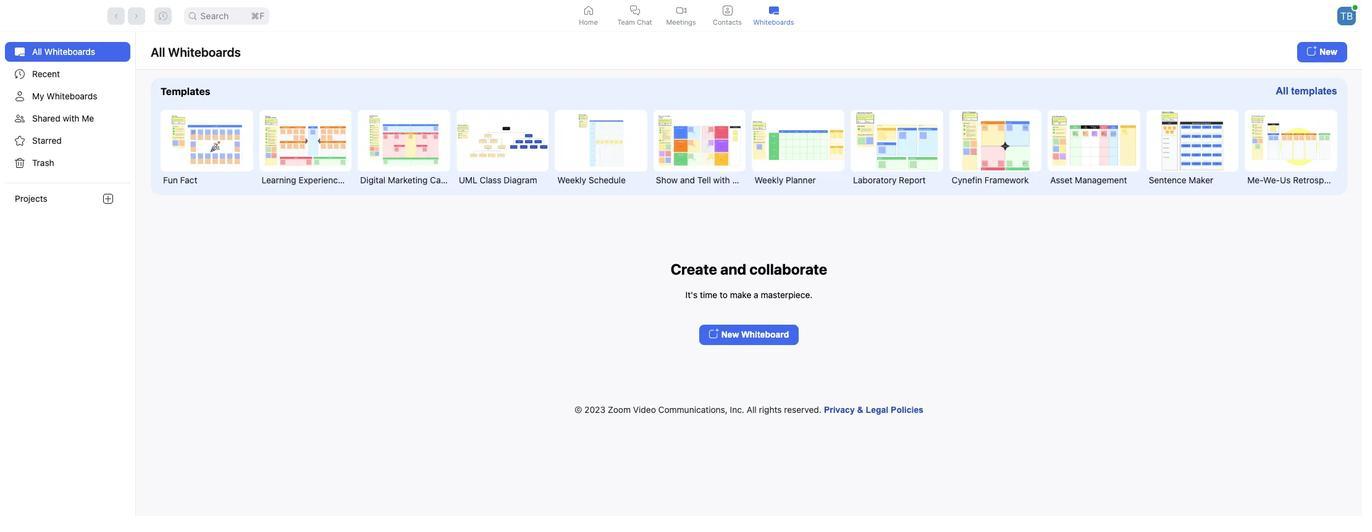 Task type: locate. For each thing, give the bounding box(es) containing it.
whiteboards button
[[751, 0, 797, 32]]

⌘f
[[251, 10, 265, 21]]

team chat button
[[612, 0, 658, 32]]

contacts
[[713, 18, 742, 26]]

profile contact image
[[722, 5, 732, 15]]

tab list containing home
[[565, 0, 797, 32]]

tab list
[[565, 0, 797, 32]]

meetings
[[666, 18, 696, 26]]

video on image
[[676, 5, 686, 15]]

team chat image
[[630, 5, 640, 15], [630, 5, 640, 15]]

whiteboard small image
[[769, 5, 779, 15], [769, 5, 779, 15]]

search
[[200, 10, 229, 21]]

profile contact image
[[722, 5, 732, 15]]

team
[[617, 18, 635, 26]]

online image
[[1353, 5, 1358, 10], [1353, 5, 1358, 10]]

whiteboards
[[753, 18, 794, 26]]

meetings button
[[658, 0, 704, 32]]

magnifier image
[[189, 12, 197, 19], [189, 12, 197, 19]]

team chat
[[617, 18, 652, 26]]

video on image
[[676, 5, 686, 15]]

home button
[[565, 0, 612, 32]]

home small image
[[583, 5, 593, 15], [583, 5, 593, 15]]



Task type: describe. For each thing, give the bounding box(es) containing it.
contacts button
[[704, 0, 751, 32]]

tb
[[1340, 10, 1353, 22]]

chat
[[637, 18, 652, 26]]

home
[[579, 18, 598, 26]]



Task type: vqa. For each thing, say whether or not it's contained in the screenshot.
Team Chat image
yes



